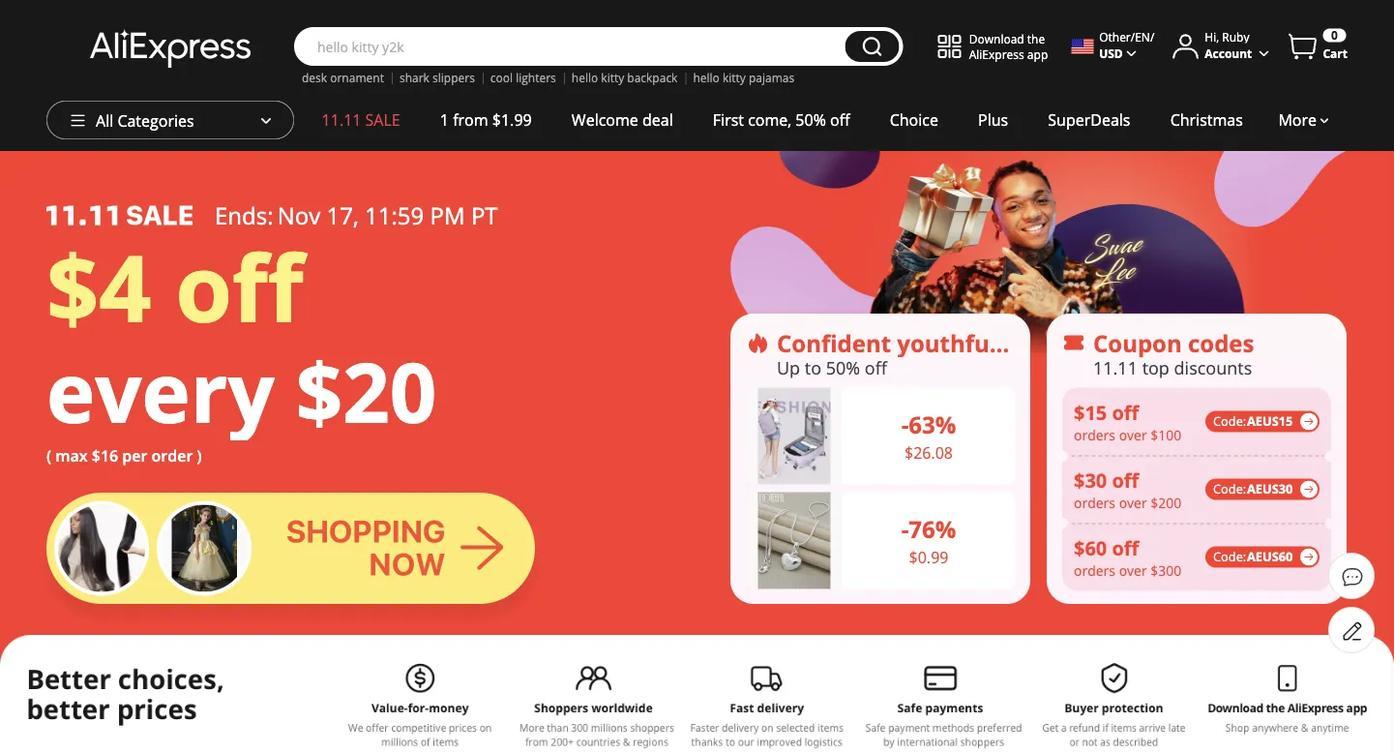Task type: describe. For each thing, give the bounding box(es) containing it.
deal
[[643, 109, 673, 130]]

max
[[55, 445, 88, 466]]

usd
[[1100, 45, 1124, 61]]

hello kitty backpack
[[572, 70, 678, 86]]

desk
[[302, 70, 327, 86]]

over for $15 off
[[1120, 426, 1148, 444]]

50% for come,
[[796, 109, 826, 130]]

$4 off
[[46, 224, 303, 349]]

other/ en /
[[1100, 29, 1155, 45]]

cool
[[491, 70, 513, 86]]

slippers
[[433, 70, 475, 86]]

to
[[805, 356, 822, 379]]

1 from $1.99
[[440, 109, 532, 130]]

app
[[1028, 46, 1049, 62]]

kitty for pajamas
[[723, 70, 746, 86]]

youthful
[[898, 327, 997, 359]]

other/
[[1100, 29, 1136, 45]]

from
[[453, 109, 489, 130]]

en
[[1136, 29, 1151, 45]]

11.11 for 11.11 top discounts
[[1094, 356, 1138, 379]]

up to 50% off
[[777, 356, 888, 379]]

hello kitty backpack link
[[572, 70, 678, 86]]

pm
[[430, 199, 465, 231]]

orders for $30
[[1074, 493, 1116, 512]]

categories
[[117, 110, 194, 131]]

-63% $26.08
[[902, 409, 957, 463]]

code: for $15 off
[[1214, 413, 1247, 430]]

- for 76%
[[902, 513, 909, 545]]

kitty for backpack
[[601, 70, 625, 86]]

shark
[[400, 70, 430, 86]]

product image image for -63%
[[758, 388, 831, 484]]

welcome deal
[[572, 109, 673, 130]]

$15
[[1074, 399, 1108, 426]]

$1.99
[[493, 109, 532, 130]]

code: for $60 off
[[1214, 549, 1247, 565]]

every $20 ( max $16 per order )
[[46, 335, 437, 466]]

code: aeus15
[[1214, 413, 1294, 430]]

welcome deal link
[[552, 101, 693, 139]]

first come, 50% off link
[[693, 101, 870, 139]]

all
[[96, 110, 113, 131]]

hi,
[[1205, 29, 1220, 45]]

shark slippers
[[400, 70, 475, 86]]

sale
[[365, 109, 400, 130]]

$200
[[1151, 493, 1182, 512]]

0
[[1332, 27, 1339, 43]]

50% for to
[[826, 356, 861, 379]]

confident youthful styles
[[777, 327, 1070, 359]]

welcome
[[572, 109, 639, 130]]

icon image for confident youthful styles
[[746, 331, 770, 355]]

cool lighters
[[491, 70, 556, 86]]

aeus60
[[1248, 549, 1294, 565]]

$30
[[1074, 467, 1108, 493]]

choice link
[[870, 101, 959, 139]]

aeus15
[[1248, 413, 1294, 430]]

63%
[[909, 409, 957, 440]]

plus
[[979, 109, 1009, 130]]

all categories
[[96, 110, 194, 131]]

code: aeus30
[[1214, 481, 1294, 498]]

hello for hello kitty pajamas
[[693, 70, 720, 86]]

icon image for coupon codes
[[1063, 331, 1086, 355]]

$4
[[46, 224, 151, 349]]

pt
[[471, 199, 498, 231]]

hi, ruby
[[1205, 29, 1250, 45]]

the
[[1028, 30, 1046, 46]]

code: aeus60
[[1214, 549, 1294, 565]]

download the aliexpress app
[[970, 30, 1049, 62]]

- for 63%
[[902, 409, 909, 440]]

every
[[46, 335, 275, 447]]

hello kitty pajamas link
[[693, 70, 795, 86]]

cool lighters link
[[491, 70, 556, 86]]

nov
[[277, 199, 321, 231]]

orders for $15
[[1074, 426, 1116, 444]]

17,
[[327, 199, 359, 231]]

up
[[777, 356, 801, 379]]



Task type: locate. For each thing, give the bounding box(es) containing it.
over inside "$15 off orders over $100"
[[1120, 426, 1148, 444]]

discounts
[[1175, 356, 1253, 379]]

- inside -63% $26.08
[[902, 409, 909, 440]]

0 vertical spatial product image image
[[758, 388, 831, 484]]

0 vertical spatial 50%
[[796, 109, 826, 130]]

orders up $30
[[1074, 426, 1116, 444]]

pajamas
[[749, 70, 795, 86]]

1 from $1.99 link
[[420, 101, 552, 139]]

over left $200
[[1120, 493, 1148, 512]]

11.11 sale
[[322, 109, 400, 130]]

icon image
[[746, 331, 770, 355], [1063, 331, 1086, 355]]

0 vertical spatial over
[[1120, 426, 1148, 444]]

choice
[[890, 109, 939, 130]]

orders for $60
[[1074, 561, 1116, 579]]

1 vertical spatial -
[[902, 513, 909, 545]]

first
[[713, 109, 744, 130]]

11.11
[[322, 109, 361, 130], [1094, 356, 1138, 379]]

76%
[[909, 513, 957, 545]]

2 vertical spatial over
[[1120, 561, 1148, 579]]

off inside "$15 off orders over $100"
[[1113, 399, 1140, 426]]

11.11 sale link
[[302, 101, 420, 139]]

11:59
[[365, 199, 424, 231]]

0 horizontal spatial kitty
[[601, 70, 625, 86]]

0 vertical spatial code:
[[1214, 413, 1247, 430]]

hello for hello kitty backpack
[[572, 70, 598, 86]]

cart
[[1324, 45, 1348, 61]]

over for $60 off
[[1120, 561, 1148, 579]]

orders inside $30 off orders over $200
[[1074, 493, 1116, 512]]

1 hello from the left
[[572, 70, 598, 86]]

0 vertical spatial -
[[902, 409, 909, 440]]

2 hello from the left
[[693, 70, 720, 86]]

$100
[[1151, 426, 1182, 444]]

1 vertical spatial over
[[1120, 493, 1148, 512]]

coupon codes
[[1094, 327, 1255, 359]]

2 vertical spatial code:
[[1214, 549, 1247, 565]]

1 horizontal spatial 11.11
[[1094, 356, 1138, 379]]

confident
[[777, 327, 892, 359]]

1
[[440, 109, 449, 130]]

None button
[[846, 31, 900, 62]]

top
[[1143, 356, 1170, 379]]

$20
[[296, 335, 437, 447]]

ends:
[[215, 199, 274, 231]]

aliexpress
[[970, 46, 1025, 62]]

- up $26.08
[[902, 409, 909, 440]]

kitty
[[601, 70, 625, 86], [723, 70, 746, 86]]

first come, 50% off
[[713, 109, 850, 130]]

coupon bg image
[[1063, 388, 1332, 591]]

1 vertical spatial orders
[[1074, 493, 1116, 512]]

$0.99
[[909, 547, 949, 568]]

2 orders from the top
[[1074, 493, 1116, 512]]

ends: nov 17, 11:59 pm pt
[[215, 199, 498, 231]]

$15 off orders over $100
[[1074, 399, 1182, 444]]

off inside $60 off orders over $300
[[1113, 534, 1140, 561]]

3 code: from the top
[[1214, 549, 1247, 565]]

)
[[197, 445, 202, 466]]

off for $30 off orders over $200
[[1113, 467, 1140, 493]]

desk ornament
[[302, 70, 384, 86]]

2 kitty from the left
[[723, 70, 746, 86]]

$26.08
[[905, 442, 953, 463]]

kitty left backpack
[[601, 70, 625, 86]]

2 over from the top
[[1120, 493, 1148, 512]]

0 cart
[[1324, 27, 1348, 61]]

1 icon image from the left
[[746, 331, 770, 355]]

1 horizontal spatial kitty
[[723, 70, 746, 86]]

3 over from the top
[[1120, 561, 1148, 579]]

2 - from the top
[[902, 513, 909, 545]]

0 horizontal spatial 11.11
[[322, 109, 361, 130]]

icon image left the confident
[[746, 331, 770, 355]]

$30 off orders over $200
[[1074, 467, 1182, 512]]

orders up $60
[[1074, 493, 1116, 512]]

off inside $30 off orders over $200
[[1113, 467, 1140, 493]]

coupon
[[1094, 327, 1183, 359]]

over
[[1120, 426, 1148, 444], [1120, 493, 1148, 512], [1120, 561, 1148, 579]]

$16
[[92, 445, 118, 466]]

2 code: from the top
[[1214, 481, 1247, 498]]

aeus30
[[1248, 481, 1294, 498]]

1 vertical spatial code:
[[1214, 481, 1247, 498]]

2 icon image from the left
[[1063, 331, 1086, 355]]

1 vertical spatial 50%
[[826, 356, 861, 379]]

orders inside $60 off orders over $300
[[1074, 561, 1116, 579]]

over inside $60 off orders over $300
[[1120, 561, 1148, 579]]

code:
[[1214, 413, 1247, 430], [1214, 481, 1247, 498], [1214, 549, 1247, 565]]

11.11 top discounts
[[1094, 356, 1253, 379]]

off for $15 off orders over $100
[[1113, 399, 1140, 426]]

plus link
[[959, 101, 1029, 139]]

1 code: from the top
[[1214, 413, 1247, 430]]

off for $4 off
[[175, 224, 303, 349]]

- down $26.08
[[902, 513, 909, 545]]

over left $300
[[1120, 561, 1148, 579]]

code: left aeus60
[[1214, 549, 1247, 565]]

shark slippers link
[[400, 70, 475, 86]]

hello kitty pajamas
[[693, 70, 795, 86]]

lighters
[[516, 70, 556, 86]]

2 product image image from the top
[[758, 492, 831, 589]]

1 horizontal spatial hello
[[693, 70, 720, 86]]

download
[[970, 30, 1025, 46]]

more
[[1279, 109, 1317, 130]]

code: left aeus15
[[1214, 413, 1247, 430]]

1 vertical spatial product image image
[[758, 492, 831, 589]]

1 over from the top
[[1120, 426, 1148, 444]]

christmas link
[[1151, 101, 1264, 139]]

over for $30 off
[[1120, 493, 1148, 512]]

1 horizontal spatial icon image
[[1063, 331, 1086, 355]]

orders left $300
[[1074, 561, 1116, 579]]

code: left aeus30
[[1214, 481, 1247, 498]]

1 product image image from the top
[[758, 388, 831, 484]]

1 vertical spatial 11.11
[[1094, 356, 1138, 379]]

ruby
[[1223, 29, 1250, 45]]

50% right to
[[826, 356, 861, 379]]

hello down the hello kitty y2k text box
[[572, 70, 598, 86]]

2 vertical spatial orders
[[1074, 561, 1116, 579]]

0 vertical spatial 11.11
[[322, 109, 361, 130]]

ornament
[[330, 70, 384, 86]]

icon image left coupon
[[1063, 331, 1086, 355]]

$60
[[1074, 534, 1108, 561]]

come,
[[748, 109, 792, 130]]

codes
[[1189, 327, 1255, 359]]

hello kitty y2k text field
[[308, 37, 836, 56]]

order
[[152, 445, 193, 466]]

account
[[1205, 45, 1253, 61]]

over inside $30 off orders over $200
[[1120, 493, 1148, 512]]

11.11 left sale
[[322, 109, 361, 130]]

christmas
[[1171, 109, 1244, 130]]

0 horizontal spatial icon image
[[746, 331, 770, 355]]

product image image
[[758, 388, 831, 484], [758, 492, 831, 589]]

1 orders from the top
[[1074, 426, 1116, 444]]

off for $60 off orders over $300
[[1113, 534, 1140, 561]]

0 horizontal spatial hello
[[572, 70, 598, 86]]

$60 off orders over $300
[[1074, 534, 1182, 579]]

hello up first
[[693, 70, 720, 86]]

50% right come,
[[796, 109, 826, 130]]

1 kitty from the left
[[601, 70, 625, 86]]

styles
[[1003, 327, 1070, 359]]

$300
[[1151, 561, 1182, 579]]

11.11 for 11.11 sale
[[322, 109, 361, 130]]

11.11 left top
[[1094, 356, 1138, 379]]

over left $100
[[1120, 426, 1148, 444]]

desk ornament link
[[302, 70, 384, 86]]

orders inside "$15 off orders over $100"
[[1074, 426, 1116, 444]]

3 orders from the top
[[1074, 561, 1116, 579]]

0 vertical spatial orders
[[1074, 426, 1116, 444]]

product image image for -76%
[[758, 492, 831, 589]]

code: for $30 off
[[1214, 481, 1247, 498]]

superdeals
[[1049, 109, 1131, 130]]

per
[[122, 445, 148, 466]]

kitty left "pajamas"
[[723, 70, 746, 86]]

off
[[831, 109, 850, 130], [175, 224, 303, 349], [865, 356, 888, 379], [1113, 399, 1140, 426], [1113, 467, 1140, 493], [1113, 534, 1140, 561]]

- inside -76% $0.99
[[902, 513, 909, 545]]

1 - from the top
[[902, 409, 909, 440]]



Task type: vqa. For each thing, say whether or not it's contained in the screenshot.
Explore items
no



